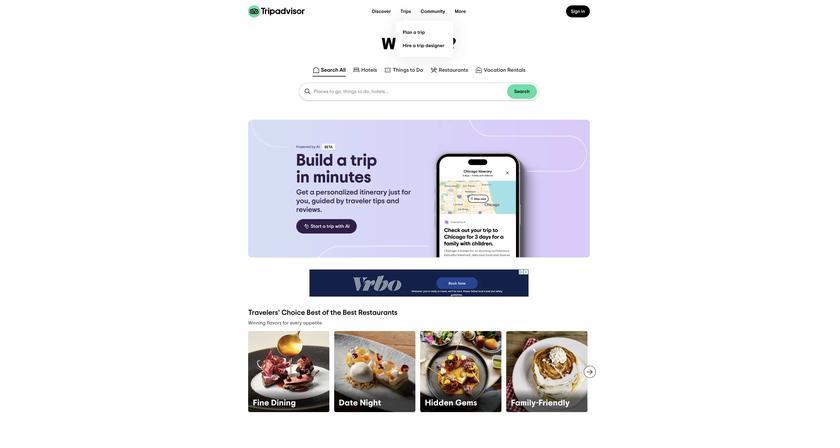 Task type: locate. For each thing, give the bounding box(es) containing it.
trip inside build a trip in minutes get a personalized itinerary just for you, guided by traveler tips and reviews.
[[350, 153, 377, 169]]

1 horizontal spatial search
[[514, 89, 530, 94]]

0 vertical spatial restaurants
[[439, 68, 468, 73]]

search down rentals
[[514, 89, 530, 94]]

things to do link
[[384, 66, 423, 74]]

trips button
[[396, 5, 416, 17]]

menu containing plan a trip
[[395, 21, 453, 57]]

0 horizontal spatial restaurants
[[358, 310, 397, 317]]

where
[[382, 36, 430, 53]]

1 horizontal spatial by
[[336, 198, 344, 205]]

1 horizontal spatial restaurants
[[439, 68, 468, 73]]

tips
[[373, 198, 385, 205]]

2 best from the left
[[343, 310, 357, 317]]

date night link
[[334, 332, 415, 413]]

fine dining link
[[248, 332, 329, 413]]

a right hire
[[413, 43, 416, 48]]

tab list containing search all
[[0, 64, 838, 78]]

a
[[413, 30, 416, 35], [413, 43, 416, 48], [337, 153, 347, 169], [310, 189, 314, 196], [323, 224, 326, 229]]

next image
[[586, 369, 593, 376]]

to?
[[433, 36, 456, 53]]

search
[[321, 68, 338, 73], [514, 89, 530, 94]]

ai
[[316, 145, 320, 149], [345, 224, 350, 229]]

0 horizontal spatial for
[[283, 321, 289, 326]]

to
[[410, 68, 415, 73]]

best up appetite
[[307, 310, 321, 317]]

winning
[[248, 321, 266, 326]]

trip for plan
[[417, 30, 425, 35]]

beta
[[325, 146, 333, 149]]

menu
[[395, 21, 453, 57]]

night
[[360, 400, 381, 408]]

reviews.
[[296, 207, 322, 214]]

best right the
[[343, 310, 357, 317]]

0 horizontal spatial ai
[[316, 145, 320, 149]]

ai left beta
[[316, 145, 320, 149]]

in up get
[[296, 169, 310, 186]]

in right sign
[[581, 9, 585, 14]]

trip inside button
[[327, 224, 334, 229]]

best
[[307, 310, 321, 317], [343, 310, 357, 317]]

0 vertical spatial ai
[[316, 145, 320, 149]]

0 horizontal spatial by
[[312, 145, 316, 149]]

trip for build
[[350, 153, 377, 169]]

by
[[312, 145, 316, 149], [336, 198, 344, 205]]

search for search all
[[321, 68, 338, 73]]

for left every
[[283, 321, 289, 326]]

restaurants
[[439, 68, 468, 73], [358, 310, 397, 317]]

appetite
[[303, 321, 322, 326]]

personalized
[[316, 189, 358, 196]]

tab list
[[0, 64, 838, 78]]

1 horizontal spatial ai
[[345, 224, 350, 229]]

gems
[[455, 400, 477, 408]]

search left "all"
[[321, 68, 338, 73]]

start a trip with ai button
[[296, 220, 357, 234]]

build a trip in minutes get a personalized itinerary just for you, guided by traveler tips and reviews.
[[296, 153, 411, 214]]

community
[[421, 9, 445, 14]]

powered by ai
[[296, 145, 320, 149]]

just
[[389, 189, 400, 196]]

a for hire
[[413, 43, 416, 48]]

search for search
[[514, 89, 530, 94]]

trip
[[417, 30, 425, 35], [417, 43, 424, 48], [350, 153, 377, 169], [327, 224, 334, 229]]

search inside the search all button
[[321, 68, 338, 73]]

1 horizontal spatial for
[[402, 189, 411, 196]]

1 horizontal spatial in
[[581, 9, 585, 14]]

0 horizontal spatial in
[[296, 169, 310, 186]]

0 horizontal spatial search
[[321, 68, 338, 73]]

0 vertical spatial for
[[402, 189, 411, 196]]

a for build
[[337, 153, 347, 169]]

for
[[402, 189, 411, 196], [283, 321, 289, 326]]

for right just
[[402, 189, 411, 196]]

rentals
[[507, 68, 526, 73]]

with
[[335, 224, 344, 229]]

tripadvisor image
[[248, 5, 305, 17]]

family-friendly link
[[506, 332, 587, 413]]

travelers'
[[248, 310, 280, 317]]

discover button
[[367, 5, 396, 17]]

1 vertical spatial ai
[[345, 224, 350, 229]]

guided
[[312, 198, 335, 205]]

hidden gems link
[[420, 332, 501, 413]]

ai right with
[[345, 224, 350, 229]]

a right plan
[[413, 30, 416, 35]]

minutes
[[313, 169, 371, 186]]

1 vertical spatial in
[[296, 169, 310, 186]]

1 horizontal spatial best
[[343, 310, 357, 317]]

the
[[330, 310, 341, 317]]

1 vertical spatial restaurants
[[358, 310, 397, 317]]

sign in
[[571, 9, 585, 14]]

build
[[296, 153, 333, 169]]

hire a trip designer
[[403, 43, 444, 48]]

a inside button
[[323, 224, 326, 229]]

a right build
[[337, 153, 347, 169]]

community button
[[416, 5, 450, 17]]

0 horizontal spatial best
[[307, 310, 321, 317]]

hidden gems
[[425, 400, 477, 408]]

trip for hire
[[417, 43, 424, 48]]

advertisement region
[[310, 270, 528, 297]]

search inside search button
[[514, 89, 530, 94]]

by right powered
[[312, 145, 316, 149]]

1 vertical spatial by
[[336, 198, 344, 205]]

vacation rentals button
[[474, 65, 527, 77]]

things
[[393, 68, 409, 73]]

in
[[581, 9, 585, 14], [296, 169, 310, 186]]

a right start
[[323, 224, 326, 229]]

0 vertical spatial search
[[321, 68, 338, 73]]

a for start
[[323, 224, 326, 229]]

you,
[[296, 198, 310, 205]]

every
[[290, 321, 302, 326]]

hotels button
[[352, 65, 378, 77]]

1 vertical spatial search
[[514, 89, 530, 94]]

vacation rentals
[[484, 68, 526, 73]]

designer
[[425, 43, 444, 48]]

by down the personalized
[[336, 198, 344, 205]]



Task type: describe. For each thing, give the bounding box(es) containing it.
flavors
[[267, 321, 282, 326]]

family-friendly
[[511, 400, 570, 408]]

get
[[296, 189, 308, 196]]

hire a trip designer link
[[400, 39, 448, 52]]

previous image
[[245, 369, 252, 376]]

ai inside button
[[345, 224, 350, 229]]

0 vertical spatial in
[[581, 9, 585, 14]]

date
[[339, 400, 358, 408]]

Search search field
[[314, 89, 507, 94]]

more button
[[450, 5, 471, 17]]

search all button
[[311, 65, 347, 77]]

trips
[[400, 9, 411, 14]]

hotels
[[361, 68, 377, 73]]

plan a trip link
[[400, 26, 448, 39]]

dining
[[271, 400, 296, 408]]

and
[[386, 198, 399, 205]]

sign in link
[[566, 5, 590, 17]]

a right get
[[310, 189, 314, 196]]

1 best from the left
[[307, 310, 321, 317]]

for inside build a trip in minutes get a personalized itinerary just for you, guided by traveler tips and reviews.
[[402, 189, 411, 196]]

choice
[[281, 310, 305, 317]]

hire
[[403, 43, 412, 48]]

more
[[455, 9, 466, 14]]

a for plan
[[413, 30, 416, 35]]

0 vertical spatial by
[[312, 145, 316, 149]]

sign
[[571, 9, 580, 14]]

fine dining
[[253, 400, 296, 408]]

winning flavors for every appetite
[[248, 321, 322, 326]]

friendly
[[539, 400, 570, 408]]

restaurants button
[[429, 65, 469, 77]]

search image
[[304, 88, 311, 95]]

powered
[[296, 145, 311, 149]]

start a trip with ai
[[311, 224, 350, 229]]

vacation
[[484, 68, 506, 73]]

vacation rentals link
[[475, 66, 526, 74]]

do
[[416, 68, 423, 73]]

restaurants link
[[430, 66, 468, 74]]

discover
[[372, 9, 391, 14]]

things to do button
[[383, 65, 424, 77]]

search button
[[507, 85, 537, 99]]

travelers' choice best of the best restaurants
[[248, 310, 397, 317]]

plan a trip
[[403, 30, 425, 35]]

1 vertical spatial for
[[283, 321, 289, 326]]

restaurants inside button
[[439, 68, 468, 73]]

hotels link
[[353, 66, 377, 74]]

family-
[[511, 400, 539, 408]]

all
[[340, 68, 346, 73]]

traveler
[[346, 198, 371, 205]]

where to?
[[382, 36, 456, 53]]

of
[[322, 310, 329, 317]]

plan
[[403, 30, 412, 35]]

by inside build a trip in minutes get a personalized itinerary just for you, guided by traveler tips and reviews.
[[336, 198, 344, 205]]

fine
[[253, 400, 269, 408]]

trip for start
[[327, 224, 334, 229]]

search all
[[321, 68, 346, 73]]

start
[[311, 224, 322, 229]]

Search search field
[[299, 83, 539, 100]]

itinerary
[[360, 189, 387, 196]]

in inside build a trip in minutes get a personalized itinerary just for you, guided by traveler tips and reviews.
[[296, 169, 310, 186]]

hidden
[[425, 400, 453, 408]]

things to do
[[393, 68, 423, 73]]

date night
[[339, 400, 381, 408]]



Task type: vqa. For each thing, say whether or not it's contained in the screenshot.
the right ,
no



